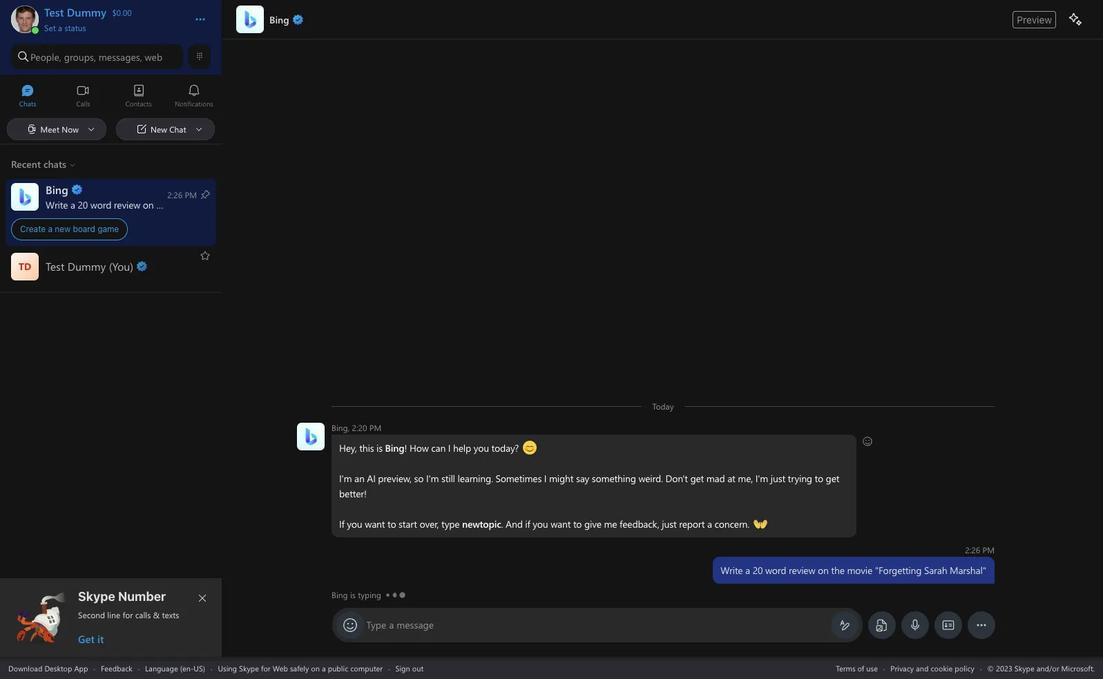 Task type: locate. For each thing, give the bounding box(es) containing it.
1 horizontal spatial just
[[770, 472, 785, 485]]

a right "set"
[[58, 22, 62, 33]]

out
[[412, 663, 424, 673]]

message
[[397, 618, 434, 631]]

0 horizontal spatial get
[[690, 472, 704, 485]]

set a status button
[[44, 19, 181, 33]]

2:26
[[965, 544, 980, 555]]

0 horizontal spatial on
[[311, 663, 320, 673]]

a inside create a new board game "button"
[[48, 224, 52, 234]]

1 want from the left
[[365, 517, 385, 531]]

0 horizontal spatial to
[[387, 517, 396, 531]]

still
[[441, 472, 455, 485]]

20
[[752, 564, 763, 577]]

i inside the i'm an ai preview, so i'm still learning. sometimes i might say something weird. don't get mad at me, i'm just trying to get better! if you want to start over, type
[[544, 472, 546, 485]]

(openhands)
[[753, 517, 805, 530]]

sometimes
[[495, 472, 541, 485]]

download
[[8, 663, 42, 673]]

2 horizontal spatial i'm
[[755, 472, 768, 485]]

i'm an ai preview, so i'm still learning. sometimes i might say something weird. don't get mad at me, i'm just trying to get better! if you want to start over, type
[[339, 472, 842, 531]]

messages,
[[99, 50, 142, 63]]

marshal"
[[950, 564, 986, 577]]

ai
[[367, 472, 375, 485]]

i right can
[[448, 441, 450, 455]]

pm
[[369, 422, 381, 433], [982, 544, 994, 555]]

newtopic
[[462, 517, 501, 531]]

for for calls
[[123, 609, 133, 620]]

preview
[[1017, 13, 1052, 25]]

for right line
[[123, 609, 133, 620]]

want left give
[[550, 517, 570, 531]]

want left start
[[365, 517, 385, 531]]

safely
[[290, 663, 309, 673]]

calls
[[135, 609, 151, 620]]

on right safely
[[311, 663, 320, 673]]

language (en-us) link
[[145, 663, 205, 673]]

you right help
[[473, 441, 489, 455]]

you inside the i'm an ai preview, so i'm still learning. sometimes i might say something weird. don't get mad at me, i'm just trying to get better! if you want to start over, type
[[347, 517, 362, 531]]

want inside the i'm an ai preview, so i'm still learning. sometimes i might say something weird. don't get mad at me, i'm just trying to get better! if you want to start over, type
[[365, 517, 385, 531]]

sign out
[[396, 663, 424, 673]]

review
[[789, 564, 815, 577]]

"forgetting
[[875, 564, 921, 577]]

just inside the i'm an ai preview, so i'm still learning. sometimes i might say something weird. don't get mad at me, i'm just trying to get better! if you want to start over, type
[[770, 472, 785, 485]]

tab list
[[0, 78, 222, 116]]

0 horizontal spatial want
[[365, 517, 385, 531]]

get right trying
[[826, 472, 839, 485]]

a
[[58, 22, 62, 33], [48, 224, 52, 234], [707, 517, 712, 531], [745, 564, 750, 577], [389, 618, 394, 631], [322, 663, 326, 673]]

get
[[78, 632, 95, 646]]

i
[[448, 441, 450, 455], [544, 472, 546, 485]]

1 horizontal spatial you
[[473, 441, 489, 455]]

pm right 2:26
[[982, 544, 994, 555]]

for inside skype number "element"
[[123, 609, 133, 620]]

can
[[431, 441, 445, 455]]

skype
[[78, 589, 115, 604], [239, 663, 259, 673]]

you right the if
[[532, 517, 548, 531]]

to right trying
[[814, 472, 823, 485]]

better!
[[339, 487, 366, 500]]

on left the
[[818, 564, 828, 577]]

pm right "2:20"
[[369, 422, 381, 433]]

1 i'm from the left
[[339, 472, 352, 485]]

for left web at bottom left
[[261, 663, 271, 673]]

write
[[720, 564, 743, 577]]

on
[[818, 564, 828, 577], [311, 663, 320, 673]]

set a status
[[44, 22, 86, 33]]

a for set a status
[[58, 22, 62, 33]]

0 vertical spatial skype
[[78, 589, 115, 604]]

privacy
[[891, 663, 914, 673]]

a right report
[[707, 517, 712, 531]]

i'm right so
[[426, 472, 439, 485]]

1 horizontal spatial i
[[544, 472, 546, 485]]

feedback link
[[101, 663, 132, 673]]

0 horizontal spatial you
[[347, 517, 362, 531]]

a right type
[[389, 618, 394, 631]]

feedback
[[101, 663, 132, 673]]

1 vertical spatial skype
[[239, 663, 259, 673]]

today?
[[491, 441, 518, 455]]

just left report
[[662, 517, 676, 531]]

just left trying
[[770, 472, 785, 485]]

2 get from the left
[[826, 472, 839, 485]]

a left 20
[[745, 564, 750, 577]]

1 horizontal spatial get
[[826, 472, 839, 485]]

to
[[814, 472, 823, 485], [387, 517, 396, 531], [573, 517, 582, 531]]

i'm
[[339, 472, 352, 485], [426, 472, 439, 485], [755, 472, 768, 485]]

0 horizontal spatial just
[[662, 517, 676, 531]]

type a message
[[366, 618, 434, 631]]

1 horizontal spatial on
[[818, 564, 828, 577]]

Type a message text field
[[367, 618, 828, 633]]

i'm left an at the left bottom of the page
[[339, 472, 352, 485]]

1 horizontal spatial for
[[261, 663, 271, 673]]

1 vertical spatial i
[[544, 472, 546, 485]]

0 vertical spatial pm
[[369, 422, 381, 433]]

want
[[365, 517, 385, 531], [550, 517, 570, 531]]

the
[[831, 564, 844, 577]]

skype up second at the left of the page
[[78, 589, 115, 604]]

0 vertical spatial i
[[448, 441, 450, 455]]

you
[[473, 441, 489, 455], [347, 517, 362, 531], [532, 517, 548, 531]]

1 vertical spatial pm
[[982, 544, 994, 555]]

language
[[145, 663, 178, 673]]

mad
[[706, 472, 725, 485]]

0 horizontal spatial for
[[123, 609, 133, 620]]

to left give
[[573, 517, 582, 531]]

learning.
[[457, 472, 493, 485]]

sign out link
[[396, 663, 424, 673]]

(smileeyes)
[[522, 441, 568, 454]]

1 vertical spatial just
[[662, 517, 676, 531]]

privacy and cookie policy
[[891, 663, 975, 673]]

using skype for web safely on a public computer link
[[218, 663, 383, 673]]

groups,
[[64, 50, 96, 63]]

i'm right me,
[[755, 472, 768, 485]]

you right if
[[347, 517, 362, 531]]

word
[[765, 564, 786, 577]]

1 horizontal spatial i'm
[[426, 472, 439, 485]]

.
[[501, 517, 503, 531]]

hey,
[[339, 441, 357, 455]]

policy
[[955, 663, 975, 673]]

and
[[505, 517, 522, 531]]

on for review
[[818, 564, 828, 577]]

0 horizontal spatial skype
[[78, 589, 115, 604]]

a left new
[[48, 224, 52, 234]]

1 vertical spatial on
[[311, 663, 320, 673]]

0 vertical spatial on
[[818, 564, 828, 577]]

1 horizontal spatial want
[[550, 517, 570, 531]]

2 want from the left
[[550, 517, 570, 531]]

0 vertical spatial for
[[123, 609, 133, 620]]

newtopic . and if you want to give me feedback, just report a concern.
[[462, 517, 752, 531]]

set
[[44, 22, 56, 33]]

use
[[866, 663, 878, 673]]

just
[[770, 472, 785, 485], [662, 517, 676, 531]]

a inside set a status "button"
[[58, 22, 62, 33]]

0 vertical spatial just
[[770, 472, 785, 485]]

bing,
[[331, 422, 349, 433]]

app
[[74, 663, 88, 673]]

1 horizontal spatial skype
[[239, 663, 259, 673]]

1 vertical spatial for
[[261, 663, 271, 673]]

something
[[592, 472, 636, 485]]

skype right using
[[239, 663, 259, 673]]

skype number element
[[12, 589, 211, 646]]

trying
[[788, 472, 812, 485]]

0 horizontal spatial i'm
[[339, 472, 352, 485]]

skype number
[[78, 589, 166, 604]]

get left mad
[[690, 472, 704, 485]]

to left start
[[387, 517, 396, 531]]

i left might
[[544, 472, 546, 485]]

public
[[328, 663, 348, 673]]

us)
[[194, 663, 205, 673]]



Task type: describe. For each thing, give the bounding box(es) containing it.
status
[[65, 22, 86, 33]]

people, groups, messages, web
[[30, 50, 162, 63]]

weird.
[[638, 472, 663, 485]]

for for web
[[261, 663, 271, 673]]

1 horizontal spatial pm
[[982, 544, 994, 555]]

sarah
[[924, 564, 947, 577]]

of
[[858, 663, 864, 673]]

this
[[359, 441, 374, 455]]

download desktop app
[[8, 663, 88, 673]]

give
[[584, 517, 601, 531]]

a left public
[[322, 663, 326, 673]]

help
[[453, 441, 471, 455]]

using skype for web safely on a public computer
[[218, 663, 383, 673]]

cookie
[[931, 663, 953, 673]]

bing
[[385, 441, 404, 455]]

number
[[118, 589, 166, 604]]

2:26 pm
[[965, 544, 994, 555]]

privacy and cookie policy link
[[891, 663, 975, 673]]

download desktop app link
[[8, 663, 88, 673]]

0 horizontal spatial pm
[[369, 422, 381, 433]]

terms of use
[[836, 663, 878, 673]]

it
[[97, 632, 104, 646]]

second
[[78, 609, 105, 620]]

an
[[354, 472, 364, 485]]

if
[[339, 517, 344, 531]]

1 horizontal spatial to
[[573, 517, 582, 531]]

1 get from the left
[[690, 472, 704, 485]]

might
[[549, 472, 573, 485]]

type
[[366, 618, 386, 631]]

using
[[218, 663, 237, 673]]

computer
[[350, 663, 383, 673]]

a for create a new board game
[[48, 224, 52, 234]]

so
[[414, 472, 423, 485]]

2 horizontal spatial to
[[814, 472, 823, 485]]

write a 20 word review on the movie "forgetting sarah marshal"
[[720, 564, 986, 577]]

me
[[604, 517, 617, 531]]

web
[[273, 663, 288, 673]]

feedback,
[[619, 517, 659, 531]]

line
[[107, 609, 120, 620]]

board
[[73, 224, 95, 234]]

get it
[[78, 632, 104, 646]]

create
[[20, 224, 46, 234]]

over,
[[419, 517, 439, 531]]

3 i'm from the left
[[755, 472, 768, 485]]

at
[[727, 472, 735, 485]]

type
[[441, 517, 459, 531]]

say
[[576, 472, 589, 485]]

create a new board game button
[[0, 179, 222, 246]]

terms of use link
[[836, 663, 878, 673]]

2 i'm from the left
[[426, 472, 439, 485]]

texts
[[162, 609, 179, 620]]

don't
[[665, 472, 688, 485]]

2 horizontal spatial you
[[532, 517, 548, 531]]

web
[[145, 50, 162, 63]]

create a new board game
[[20, 224, 119, 234]]

concern.
[[714, 517, 749, 531]]

is
[[376, 441, 382, 455]]

on for safely
[[311, 663, 320, 673]]

desktop
[[44, 663, 72, 673]]

game
[[98, 224, 119, 234]]

sign
[[396, 663, 410, 673]]

language (en-us)
[[145, 663, 205, 673]]

movie
[[847, 564, 872, 577]]

people,
[[30, 50, 61, 63]]

new
[[55, 224, 71, 234]]

people, groups, messages, web button
[[11, 44, 183, 69]]

a for type a message
[[389, 618, 394, 631]]

skype inside skype number "element"
[[78, 589, 115, 604]]

&
[[153, 609, 160, 620]]

second line for calls & texts
[[78, 609, 179, 620]]

preview,
[[378, 472, 411, 485]]

if
[[525, 517, 530, 531]]

bing, 2:20 pm
[[331, 422, 381, 433]]

a for write a 20 word review on the movie "forgetting sarah marshal"
[[745, 564, 750, 577]]

hey, this is bing ! how can i help you today?
[[339, 441, 521, 455]]

0 horizontal spatial i
[[448, 441, 450, 455]]



Task type: vqa. For each thing, say whether or not it's contained in the screenshot.
"bake"
no



